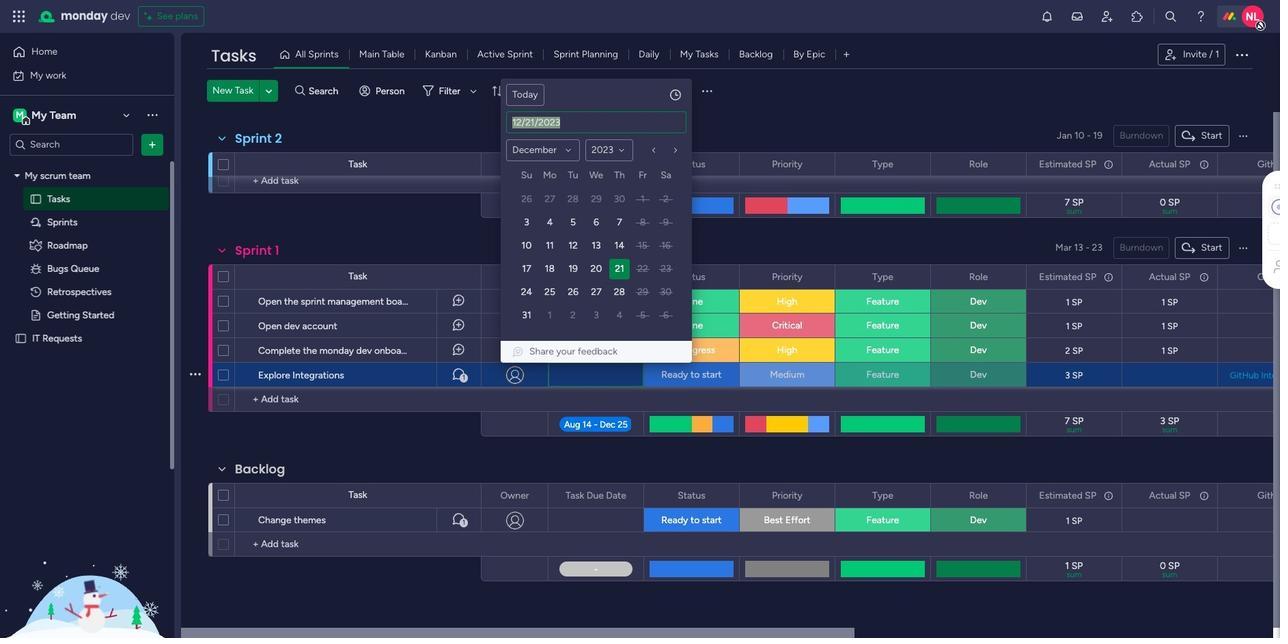 Task type: describe. For each thing, give the bounding box(es) containing it.
2023 image
[[616, 145, 627, 156]]

thursday element
[[608, 167, 631, 188]]

add view image
[[844, 50, 850, 60]]

workspace image
[[13, 108, 27, 123]]

noah lott image
[[1242, 5, 1264, 27]]

arrow down image
[[465, 83, 482, 99]]

wednesday element
[[585, 167, 608, 188]]

my work image
[[12, 69, 25, 82]]

notifications image
[[1041, 10, 1054, 23]]

previous image
[[648, 145, 659, 156]]

workspace selection element
[[13, 107, 78, 125]]

see plans image
[[144, 8, 157, 25]]

next image
[[670, 145, 681, 156]]

help image
[[1194, 10, 1208, 23]]

monday element
[[538, 167, 562, 188]]

inbox image
[[1071, 10, 1084, 23]]

search everything image
[[1164, 10, 1178, 23]]

home image
[[12, 45, 26, 59]]

angle down image
[[266, 86, 272, 96]]

1 menu image from the top
[[1238, 131, 1249, 141]]

Search field
[[305, 81, 346, 100]]

2 menu image from the top
[[1238, 243, 1249, 254]]

saturday element
[[655, 167, 678, 188]]

caret down image
[[14, 171, 20, 180]]

+ Add task text field
[[242, 536, 475, 553]]



Task type: locate. For each thing, give the bounding box(es) containing it.
sunday element
[[515, 167, 538, 188]]

1 horizontal spatial public board image
[[29, 309, 42, 321]]

tuesday element
[[562, 167, 585, 188]]

december image
[[563, 145, 574, 156]]

v2 search image
[[295, 83, 305, 99]]

1 vertical spatial menu image
[[1238, 243, 1249, 254]]

options image
[[1103, 153, 1112, 176], [912, 265, 921, 289], [1007, 265, 1017, 289], [1103, 265, 1112, 289], [190, 309, 201, 342], [625, 484, 634, 507], [720, 484, 730, 507], [912, 484, 921, 507], [1007, 484, 1017, 507], [1103, 484, 1112, 507], [1199, 484, 1208, 507]]

Search in workspace field
[[29, 137, 114, 152]]

column information image
[[1104, 159, 1114, 170], [1104, 272, 1114, 283], [1199, 272, 1210, 283]]

workspace options image
[[146, 108, 159, 122]]

Date field
[[507, 112, 686, 133]]

public board image
[[29, 192, 42, 205]]

None field
[[208, 44, 260, 68], [232, 130, 286, 148], [497, 157, 533, 172], [562, 157, 630, 172], [675, 157, 709, 172], [769, 157, 806, 172], [869, 157, 897, 172], [966, 157, 992, 172], [1036, 157, 1100, 172], [1146, 157, 1194, 172], [1254, 157, 1281, 172], [232, 242, 283, 260], [497, 270, 533, 285], [562, 270, 630, 285], [675, 270, 709, 285], [769, 270, 806, 285], [869, 270, 897, 285], [966, 270, 992, 285], [1036, 270, 1100, 285], [1146, 270, 1194, 285], [1254, 270, 1281, 285], [232, 461, 289, 478], [497, 488, 533, 503], [562, 488, 630, 503], [675, 488, 709, 503], [769, 488, 806, 503], [869, 488, 897, 503], [966, 488, 992, 503], [1036, 488, 1100, 503], [1146, 488, 1194, 503], [1254, 488, 1281, 503], [208, 44, 260, 68], [232, 130, 286, 148], [497, 157, 533, 172], [562, 157, 630, 172], [675, 157, 709, 172], [769, 157, 806, 172], [869, 157, 897, 172], [966, 157, 992, 172], [1036, 157, 1100, 172], [1146, 157, 1194, 172], [1254, 157, 1281, 172], [232, 242, 283, 260], [497, 270, 533, 285], [562, 270, 630, 285], [675, 270, 709, 285], [769, 270, 806, 285], [869, 270, 897, 285], [966, 270, 992, 285], [1036, 270, 1100, 285], [1146, 270, 1194, 285], [1254, 270, 1281, 285], [232, 461, 289, 478], [497, 488, 533, 503], [562, 488, 630, 503], [675, 488, 709, 503], [769, 488, 806, 503], [869, 488, 897, 503], [966, 488, 992, 503], [1036, 488, 1100, 503], [1146, 488, 1194, 503], [1254, 488, 1281, 503]]

1 vertical spatial + add task text field
[[242, 392, 475, 408]]

0 vertical spatial menu image
[[1238, 131, 1249, 141]]

0 vertical spatial + add task text field
[[242, 173, 475, 189]]

grid
[[515, 167, 678, 327]]

0 vertical spatial public board image
[[29, 309, 42, 321]]

options image
[[1234, 46, 1250, 63], [146, 138, 159, 151], [1199, 153, 1208, 176], [720, 265, 730, 289], [816, 265, 825, 289], [1199, 265, 1208, 289], [190, 285, 201, 317], [190, 334, 201, 367], [190, 358, 201, 391], [529, 484, 538, 507], [816, 484, 825, 507]]

menu image
[[700, 84, 714, 98]]

lottie animation image
[[0, 500, 174, 638]]

option
[[0, 163, 174, 166]]

select product image
[[12, 10, 26, 23]]

list box
[[0, 161, 174, 534]]

2 + add task text field from the top
[[242, 392, 475, 408]]

menu image
[[1238, 131, 1249, 141], [1238, 243, 1249, 254]]

row group
[[515, 188, 678, 327]]

0 horizontal spatial public board image
[[14, 332, 27, 345]]

column information image
[[1199, 159, 1210, 170], [1104, 490, 1114, 501], [1199, 490, 1210, 501]]

public board image
[[29, 309, 42, 321], [14, 332, 27, 345]]

1 vertical spatial public board image
[[14, 332, 27, 345]]

+ Add task text field
[[242, 173, 475, 189], [242, 392, 475, 408]]

lottie animation element
[[0, 500, 174, 638]]

1 + add task text field from the top
[[242, 173, 475, 189]]

add time image
[[669, 88, 683, 102]]

friday element
[[631, 167, 655, 188]]

apps image
[[1131, 10, 1145, 23]]

invite members image
[[1101, 10, 1114, 23]]



Task type: vqa. For each thing, say whether or not it's contained in the screenshot.
-
no



